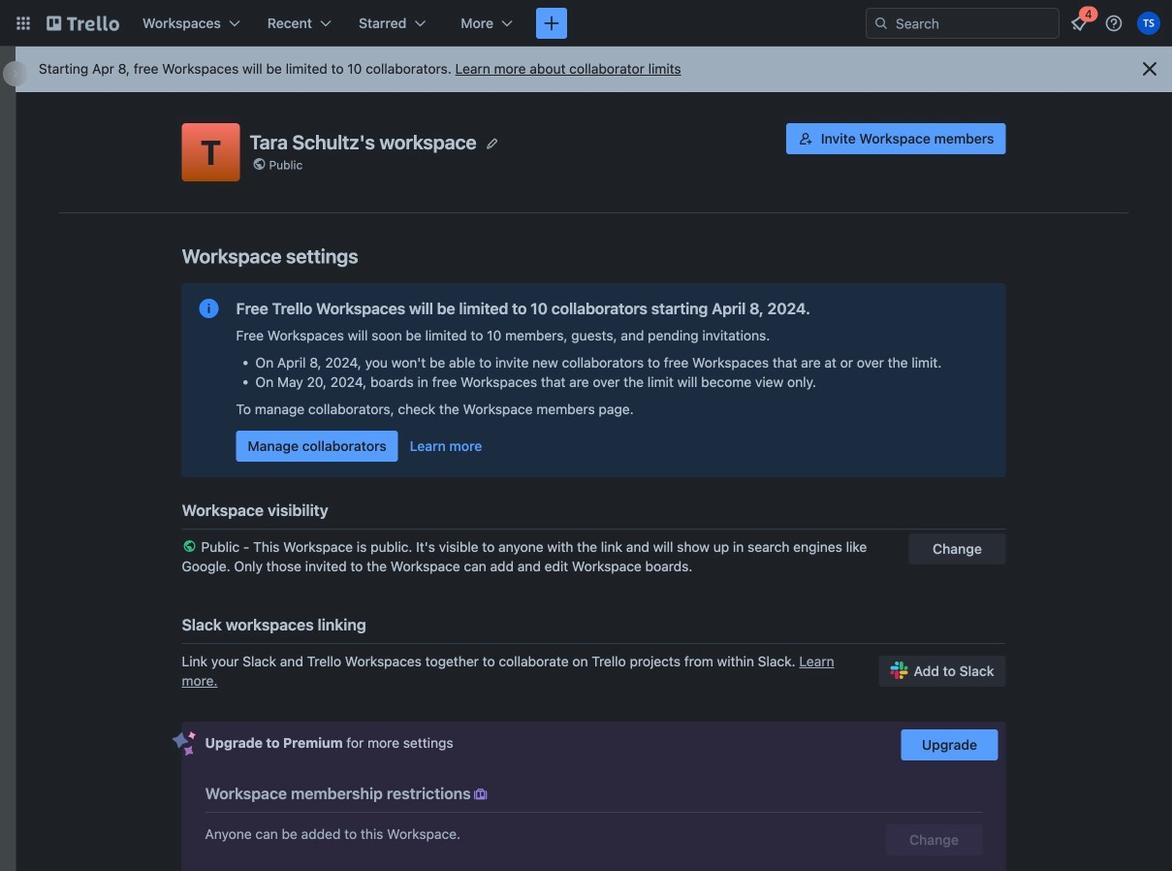Task type: describe. For each thing, give the bounding box(es) containing it.
create board or workspace image
[[542, 14, 562, 33]]

primary element
[[0, 0, 1173, 47]]

Search field
[[890, 10, 1059, 37]]

sparkle image
[[172, 732, 196, 757]]



Task type: locate. For each thing, give the bounding box(es) containing it.
sm image
[[471, 785, 491, 804]]

open information menu image
[[1105, 14, 1124, 33]]

back to home image
[[47, 8, 119, 39]]

4 notifications image
[[1068, 12, 1091, 35]]

tara schultz (taraschultz7) image
[[1138, 12, 1161, 35]]

search image
[[874, 16, 890, 31]]



Task type: vqa. For each thing, say whether or not it's contained in the screenshot.
Back to home image
yes



